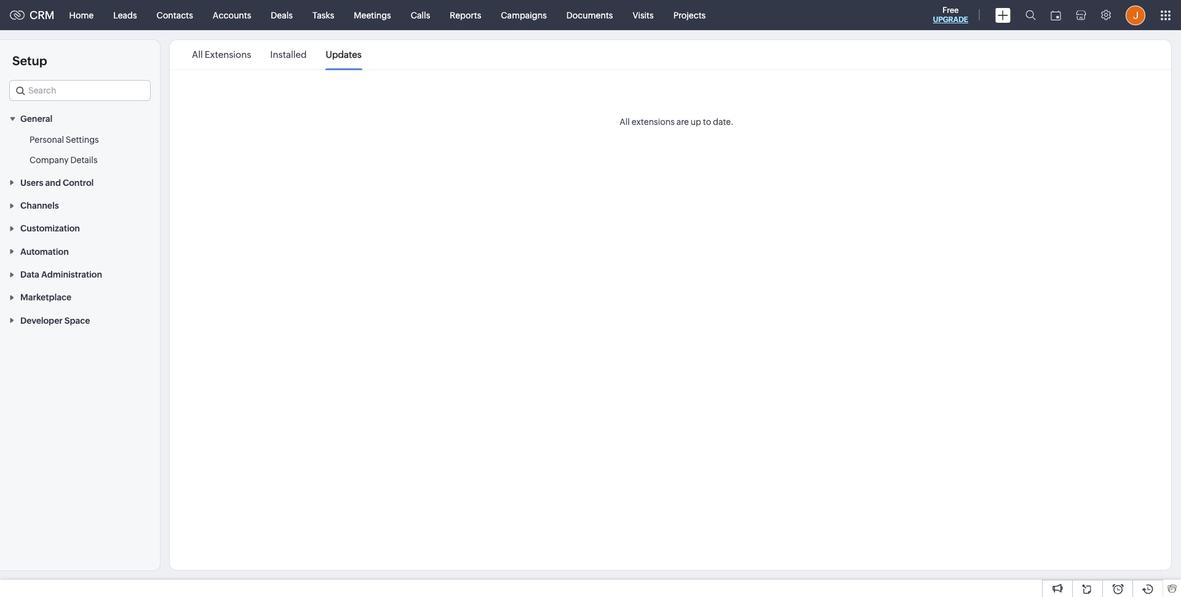 Task type: describe. For each thing, give the bounding box(es) containing it.
company details link
[[30, 154, 98, 166]]

users and control
[[20, 178, 94, 188]]

space
[[65, 316, 90, 325]]

documents link
[[557, 0, 623, 30]]

meetings link
[[344, 0, 401, 30]]

campaigns link
[[491, 0, 557, 30]]

projects
[[674, 10, 706, 20]]

all extensions
[[192, 49, 251, 60]]

personal settings link
[[30, 134, 99, 146]]

tasks link
[[303, 0, 344, 30]]

marketplace
[[20, 293, 71, 302]]

leads link
[[103, 0, 147, 30]]

users and control button
[[0, 171, 160, 194]]

extensions
[[632, 117, 675, 127]]

calls
[[411, 10, 430, 20]]

search image
[[1026, 10, 1036, 20]]

deals link
[[261, 0, 303, 30]]

projects link
[[664, 0, 716, 30]]

channels button
[[0, 194, 160, 217]]

general region
[[0, 130, 160, 171]]

create menu image
[[996, 8, 1011, 22]]

contacts
[[157, 10, 193, 20]]

users
[[20, 178, 43, 188]]

Search text field
[[10, 81, 150, 100]]

campaigns
[[501, 10, 547, 20]]

search element
[[1019, 0, 1044, 30]]

free upgrade
[[934, 6, 969, 24]]

personal
[[30, 135, 64, 145]]

setup
[[12, 54, 47, 68]]

deals
[[271, 10, 293, 20]]

create menu element
[[988, 0, 1019, 30]]

home
[[69, 10, 94, 20]]

accounts link
[[203, 0, 261, 30]]

marketplace button
[[0, 286, 160, 309]]

are
[[677, 117, 689, 127]]

documents
[[567, 10, 613, 20]]

personal settings
[[30, 135, 99, 145]]

tasks
[[313, 10, 334, 20]]

all extensions are up to date.
[[620, 117, 734, 127]]

general
[[20, 114, 52, 124]]

channels
[[20, 201, 59, 211]]



Task type: vqa. For each thing, say whether or not it's contained in the screenshot.
Personal
yes



Task type: locate. For each thing, give the bounding box(es) containing it.
and
[[45, 178, 61, 188]]

free
[[943, 6, 959, 15]]

settings
[[66, 135, 99, 145]]

profile element
[[1119, 0, 1153, 30]]

data
[[20, 270, 39, 279]]

developer
[[20, 316, 63, 325]]

extensions
[[205, 49, 251, 60]]

calls link
[[401, 0, 440, 30]]

company details
[[30, 155, 98, 165]]

reports
[[450, 10, 481, 20]]

all left extensions on the top of page
[[192, 49, 203, 60]]

installed link
[[270, 41, 307, 69]]

profile image
[[1126, 5, 1146, 25]]

None field
[[9, 80, 151, 101]]

0 horizontal spatial all
[[192, 49, 203, 60]]

leads
[[113, 10, 137, 20]]

developer space button
[[0, 309, 160, 332]]

up
[[691, 117, 702, 127]]

installed
[[270, 49, 307, 60]]

to
[[703, 117, 712, 127]]

all inside "all extensions" link
[[192, 49, 203, 60]]

automation button
[[0, 240, 160, 263]]

general button
[[0, 107, 160, 130]]

customization
[[20, 224, 80, 233]]

1 horizontal spatial all
[[620, 117, 630, 127]]

1 vertical spatial all
[[620, 117, 630, 127]]

all left the extensions
[[620, 117, 630, 127]]

company
[[30, 155, 69, 165]]

all for all extensions
[[192, 49, 203, 60]]

visits link
[[623, 0, 664, 30]]

accounts
[[213, 10, 251, 20]]

data administration
[[20, 270, 102, 279]]

automation
[[20, 247, 69, 256]]

all for all extensions are up to date.
[[620, 117, 630, 127]]

visits
[[633, 10, 654, 20]]

administration
[[41, 270, 102, 279]]

home link
[[59, 0, 103, 30]]

customization button
[[0, 217, 160, 240]]

reports link
[[440, 0, 491, 30]]

0 vertical spatial all
[[192, 49, 203, 60]]

date.
[[713, 117, 734, 127]]

developer space
[[20, 316, 90, 325]]

data administration button
[[0, 263, 160, 286]]

calendar image
[[1051, 10, 1062, 20]]

contacts link
[[147, 0, 203, 30]]

all extensions link
[[192, 41, 251, 69]]

crm link
[[10, 9, 55, 22]]

control
[[63, 178, 94, 188]]

details
[[70, 155, 98, 165]]

crm
[[30, 9, 55, 22]]

upgrade
[[934, 15, 969, 24]]

updates link
[[326, 41, 362, 69]]

all
[[192, 49, 203, 60], [620, 117, 630, 127]]

updates
[[326, 49, 362, 60]]

meetings
[[354, 10, 391, 20]]



